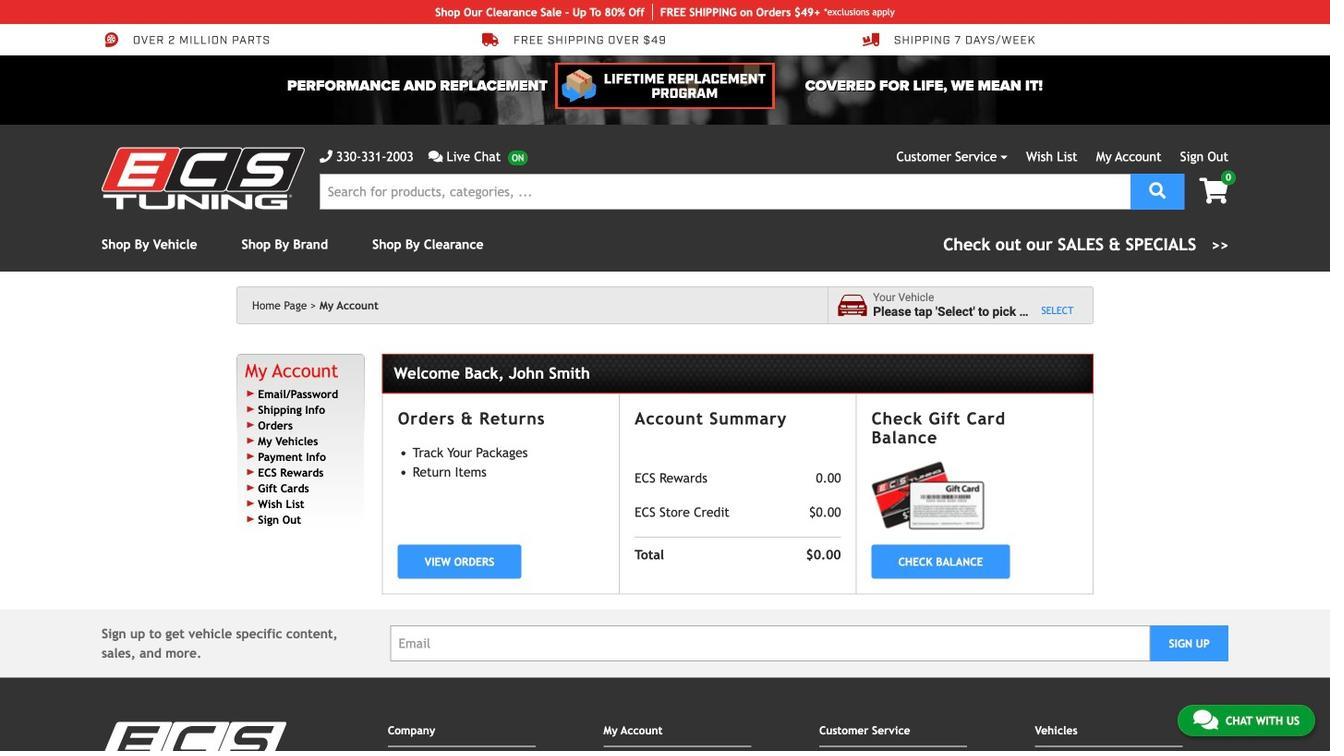 Task type: vqa. For each thing, say whether or not it's contained in the screenshot.
comments IMAGE
yes



Task type: locate. For each thing, give the bounding box(es) containing it.
2 ecs tuning image from the top
[[102, 722, 286, 751]]

1 vertical spatial ecs tuning image
[[102, 722, 286, 751]]

shopping cart image
[[1200, 178, 1229, 204]]

0 vertical spatial ecs tuning image
[[102, 147, 305, 209]]

ecs tuning image
[[102, 147, 305, 209], [102, 722, 286, 751]]



Task type: describe. For each thing, give the bounding box(es) containing it.
lifetime replacement program banner image
[[555, 63, 775, 109]]

Email email field
[[390, 626, 1151, 662]]

phone image
[[320, 150, 333, 163]]

1 ecs tuning image from the top
[[102, 147, 305, 209]]

comments image
[[428, 150, 443, 163]]

search image
[[1150, 182, 1166, 199]]

Search text field
[[320, 174, 1131, 210]]



